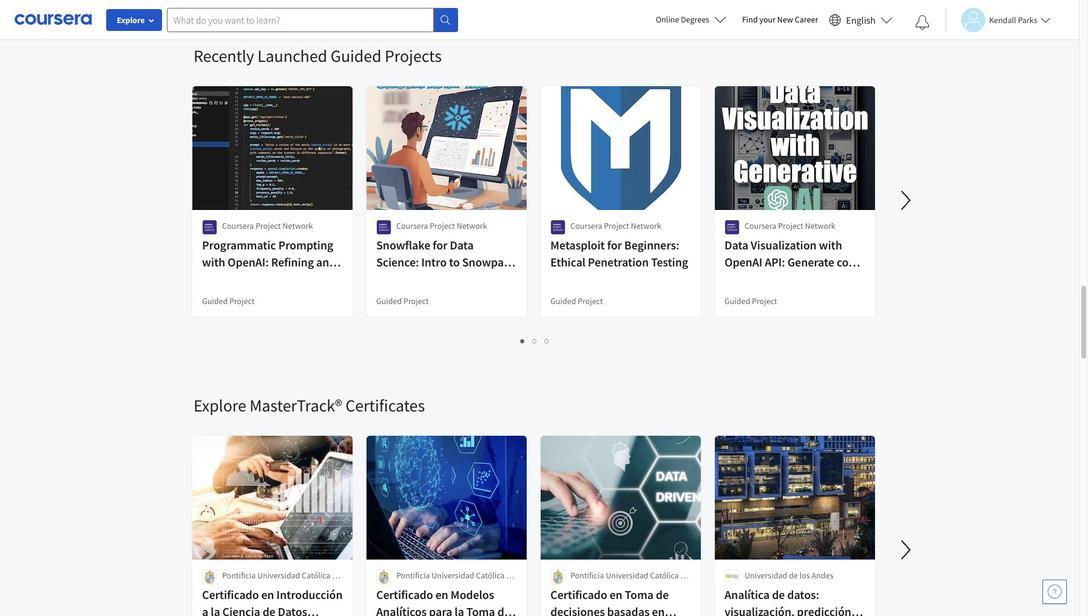 Task type: describe. For each thing, give the bounding box(es) containing it.
project up snowflake for data science: intro to snowpark ml for python
[[430, 220, 455, 231]]

online
[[656, 14, 680, 25]]

en for introducción
[[261, 587, 274, 602]]

for for snowflake
[[433, 237, 448, 253]]

career
[[795, 14, 819, 25]]

para
[[429, 604, 452, 616]]

católica for introducción
[[302, 570, 331, 581]]

next slide image
[[892, 536, 921, 565]]

explore for explore
[[117, 15, 145, 26]]

network for testing
[[631, 220, 662, 231]]

universidad for modelos
[[432, 570, 474, 581]]

de inside certificado en toma de decisiones basadas e
[[656, 587, 669, 602]]

coursera project network image for metasploit for beginners: ethical penetration testing
[[551, 220, 566, 235]]

en for toma
[[610, 587, 623, 602]]

certificates
[[346, 395, 425, 417]]

coursera for programmatic
[[222, 220, 254, 231]]

católica for modelos
[[476, 570, 505, 581]]

metasploit
[[551, 237, 605, 253]]

1 button
[[517, 334, 529, 348]]

with for code
[[819, 237, 843, 253]]

pontificia for decisiones
[[571, 570, 604, 581]]

project up the "visualization"
[[778, 220, 804, 231]]

api:
[[765, 254, 786, 270]]

ciencia
[[223, 604, 260, 616]]

new courses on coursera carousel element
[[194, 0, 886, 9]]

pontificia for la
[[222, 570, 256, 581]]

filtering
[[202, 271, 245, 287]]

to
[[449, 254, 460, 270]]

visualization
[[751, 237, 817, 253]]

ml
[[376, 271, 391, 287]]

project down genai
[[752, 296, 778, 307]]

launched
[[258, 45, 327, 67]]

recently launched guided projects carousel element
[[188, 9, 1089, 358]]

universidad for toma
[[606, 570, 649, 581]]

certificado for la
[[202, 587, 259, 602]]

certificado en introducción a la ciencia de dato
[[202, 587, 343, 616]]

3
[[545, 335, 550, 347]]

for for metasploit
[[608, 237, 622, 253]]

kendall parks
[[990, 14, 1038, 25]]

guided for programmatic prompting with openai: refining and filtering
[[202, 296, 228, 307]]

online degrees
[[656, 14, 710, 25]]

coursera image
[[15, 10, 92, 29]]

guided for metasploit for beginners: ethical penetration testing
[[551, 296, 576, 307]]

guided project for data visualization with openai api: generate code with genai
[[725, 296, 778, 307]]

prompting
[[278, 237, 334, 253]]

andes
[[812, 570, 834, 581]]

recently launched guided projects
[[194, 45, 442, 67]]

snowpark
[[462, 254, 515, 270]]

degrees
[[681, 14, 710, 25]]

guided project for metasploit for beginners: ethical penetration testing
[[551, 296, 603, 307]]

analíticos
[[376, 604, 427, 616]]

next slide image
[[892, 186, 921, 215]]

la inside certificado en introducción a la ciencia de dato
[[211, 604, 220, 616]]

genai
[[750, 271, 781, 287]]

coursera for data
[[745, 220, 777, 231]]

4 universidad from the left
[[745, 570, 788, 581]]

intro
[[422, 254, 447, 270]]

coursera project network for programmatic
[[222, 220, 313, 231]]

kendall
[[990, 14, 1017, 25]]

la inside certificado en modelos analíticos para la toma d
[[455, 604, 464, 616]]

chile for la
[[222, 582, 240, 593]]

snowflake for data science: intro to snowpark ml for python
[[376, 237, 515, 287]]

data inside data visualization with openai api: generate code with genai
[[725, 237, 749, 253]]

a
[[202, 604, 208, 616]]

3 button
[[541, 334, 553, 348]]

network for and
[[283, 220, 313, 231]]

generate
[[788, 254, 835, 270]]

data visualization with openai api: generate code with genai
[[725, 237, 862, 287]]

kendall parks button
[[946, 8, 1051, 32]]

coursera project network image for data visualization with openai api: generate code with genai
[[725, 220, 740, 235]]

coursera project network for snowflake
[[396, 220, 487, 231]]

basadas
[[608, 604, 650, 616]]

programmatic
[[202, 237, 276, 253]]

programmatic prompting with openai: refining and filtering
[[202, 237, 336, 287]]

explore button
[[106, 9, 162, 31]]



Task type: vqa. For each thing, say whether or not it's contained in the screenshot.
first LA from right
yes



Task type: locate. For each thing, give the bounding box(es) containing it.
4 guided project from the left
[[725, 296, 778, 307]]

certificado inside certificado en modelos analíticos para la toma d
[[376, 587, 433, 602]]

1 horizontal spatial coursera project network image
[[551, 220, 566, 235]]

guided down filtering
[[202, 296, 228, 307]]

coursera project network up snowflake for data science: intro to snowpark ml for python
[[396, 220, 487, 231]]

for right ml
[[394, 271, 409, 287]]

pontificia for para
[[396, 570, 430, 581]]

guided project down ml
[[376, 296, 429, 307]]

1 en from the left
[[261, 587, 274, 602]]

introducción
[[277, 587, 343, 602]]

certificado en modelos analíticos para la toma d
[[376, 587, 511, 616]]

with inside the programmatic prompting with openai: refining and filtering
[[202, 254, 225, 270]]

guided project for programmatic prompting with openai: refining and filtering
[[202, 296, 255, 307]]

pontificia up analíticos
[[396, 570, 430, 581]]

pontificia universidad católica de chile for introducción
[[222, 570, 341, 593]]

2 horizontal spatial certificado
[[551, 587, 608, 602]]

certificado inside certificado en introducción a la ciencia de dato
[[202, 587, 259, 602]]

0 horizontal spatial toma
[[467, 604, 495, 616]]

2 coursera from the left
[[396, 220, 428, 231]]

2 certificado from the left
[[376, 587, 433, 602]]

0 horizontal spatial certificado
[[202, 587, 259, 602]]

0 horizontal spatial with
[[202, 254, 225, 270]]

3 coursera from the left
[[571, 220, 603, 231]]

code
[[837, 254, 862, 270]]

guided for data visualization with openai api: generate code with genai
[[725, 296, 751, 307]]

project down ethical at the top of the page
[[578, 296, 603, 307]]

pontificia universidad católica de chile up basadas
[[571, 570, 690, 593]]

data inside snowflake for data science: intro to snowpark ml for python
[[450, 237, 474, 253]]

with down 'openai'
[[725, 271, 748, 287]]

and
[[316, 254, 336, 270]]

2 horizontal spatial chile
[[571, 582, 589, 593]]

toma inside certificado en toma de decisiones basadas e
[[625, 587, 654, 602]]

la
[[211, 604, 220, 616], [455, 604, 464, 616]]

2 horizontal spatial pontificia
[[571, 570, 604, 581]]

guided project for snowflake for data science: intro to snowpark ml for python
[[376, 296, 429, 307]]

3 universidad from the left
[[606, 570, 649, 581]]

pontificia universidad católica de chile image for certificado en modelos analíticos para la toma d
[[376, 570, 392, 585]]

1 pontificia universidad católica de chile image from the left
[[376, 570, 392, 585]]

coursera up snowflake
[[396, 220, 428, 231]]

network up beginners:
[[631, 220, 662, 231]]

None search field
[[167, 8, 458, 32]]

pontificia universidad católica de chile image for certificado en toma de decisiones basadas e
[[551, 570, 566, 585]]

en left 'introducción'
[[261, 587, 274, 602]]

english button
[[825, 0, 898, 39]]

0 vertical spatial explore
[[117, 15, 145, 26]]

1 coursera project network image from the left
[[376, 220, 392, 235]]

coursera project network image up snowflake
[[376, 220, 392, 235]]

pontificia universidad católica de chile up the para at bottom
[[396, 570, 516, 593]]

1 data from the left
[[450, 237, 474, 253]]

data
[[450, 237, 474, 253], [725, 237, 749, 253]]

penetration
[[588, 254, 649, 270]]

coursera project network image up 'openai'
[[725, 220, 740, 235]]

de
[[332, 570, 341, 581], [507, 570, 516, 581], [681, 570, 690, 581], [789, 570, 798, 581], [656, 587, 669, 602], [263, 604, 276, 616]]

certificado
[[202, 587, 259, 602], [376, 587, 433, 602], [551, 587, 608, 602]]

chile
[[222, 582, 240, 593], [396, 582, 414, 593], [571, 582, 589, 593]]

2 la from the left
[[455, 604, 464, 616]]

0 horizontal spatial chile
[[222, 582, 240, 593]]

refining
[[271, 254, 314, 270]]

chile for para
[[396, 582, 414, 593]]

pontificia universidad católica de chile
[[222, 570, 341, 593], [396, 570, 516, 593], [571, 570, 690, 593]]

list containing 1
[[194, 334, 877, 348]]

2 coursera project network image from the left
[[725, 220, 740, 235]]

3 chile from the left
[[571, 582, 589, 593]]

online degrees button
[[646, 6, 736, 33]]

4 network from the left
[[805, 220, 836, 231]]

network up prompting
[[283, 220, 313, 231]]

los
[[800, 570, 810, 581]]

universidad right universidad de los andes image
[[745, 570, 788, 581]]

coursera project network image up programmatic
[[202, 220, 217, 235]]

en up basadas
[[610, 587, 623, 602]]

explore for explore mastertrack® certificates
[[194, 395, 246, 417]]

2 coursera project network image from the left
[[551, 220, 566, 235]]

católica for toma
[[650, 570, 679, 581]]

chile up analíticos
[[396, 582, 414, 593]]

1 coursera project network image from the left
[[202, 220, 217, 235]]

1 horizontal spatial chile
[[396, 582, 414, 593]]

chile up decisiones
[[571, 582, 589, 593]]

recently
[[194, 45, 254, 67]]

certificado for decisiones
[[551, 587, 608, 602]]

with up filtering
[[202, 254, 225, 270]]

coursera project network up programmatic
[[222, 220, 313, 231]]

ethical
[[551, 254, 586, 270]]

explore inside explore popup button
[[117, 15, 145, 26]]

list
[[194, 334, 877, 348]]

for up intro
[[433, 237, 448, 253]]

en
[[261, 587, 274, 602], [436, 587, 449, 602], [610, 587, 623, 602]]

2 network from the left
[[457, 220, 487, 231]]

2
[[533, 335, 538, 347]]

beginners:
[[625, 237, 680, 253]]

en up the para at bottom
[[436, 587, 449, 602]]

network for generate
[[805, 220, 836, 231]]

find
[[743, 14, 758, 25]]

1 horizontal spatial católica
[[476, 570, 505, 581]]

guided project
[[202, 296, 255, 307], [376, 296, 429, 307], [551, 296, 603, 307], [725, 296, 778, 307]]

universidad de los andes link
[[714, 435, 877, 616]]

toma
[[625, 587, 654, 602], [467, 604, 495, 616]]

1 network from the left
[[283, 220, 313, 231]]

certificado inside certificado en toma de decisiones basadas e
[[551, 587, 608, 602]]

coursera project network for data
[[745, 220, 836, 231]]

0 horizontal spatial coursera project network image
[[202, 220, 217, 235]]

guided project down filtering
[[202, 296, 255, 307]]

2 guided project from the left
[[376, 296, 429, 307]]

1 horizontal spatial explore
[[194, 395, 246, 417]]

for
[[433, 237, 448, 253], [608, 237, 622, 253], [394, 271, 409, 287]]

0 horizontal spatial católica
[[302, 570, 331, 581]]

guided down ml
[[376, 296, 402, 307]]

project down the python
[[404, 296, 429, 307]]

universidad for introducción
[[258, 570, 300, 581]]

0 horizontal spatial en
[[261, 587, 274, 602]]

2 pontificia universidad católica de chile image from the left
[[551, 570, 566, 585]]

1 horizontal spatial data
[[725, 237, 749, 253]]

coursera up the "visualization"
[[745, 220, 777, 231]]

1 horizontal spatial pontificia universidad católica de chile image
[[551, 570, 566, 585]]

network
[[283, 220, 313, 231], [457, 220, 487, 231], [631, 220, 662, 231], [805, 220, 836, 231]]

pontificia
[[222, 570, 256, 581], [396, 570, 430, 581], [571, 570, 604, 581]]

1 horizontal spatial coursera project network image
[[725, 220, 740, 235]]

coursera project network image
[[202, 220, 217, 235], [725, 220, 740, 235]]

1 horizontal spatial pontificia universidad católica de chile
[[396, 570, 516, 593]]

explore mastertrack® certificates carousel element
[[188, 358, 1089, 616]]

coursera project network
[[222, 220, 313, 231], [396, 220, 487, 231], [571, 220, 662, 231], [745, 220, 836, 231]]

guided down genai
[[725, 296, 751, 307]]

project
[[256, 220, 281, 231], [430, 220, 455, 231], [604, 220, 630, 231], [778, 220, 804, 231], [229, 296, 255, 307], [404, 296, 429, 307], [578, 296, 603, 307], [752, 296, 778, 307]]

coursera
[[222, 220, 254, 231], [396, 220, 428, 231], [571, 220, 603, 231], [745, 220, 777, 231]]

toma inside certificado en modelos analíticos para la toma d
[[467, 604, 495, 616]]

project up programmatic
[[256, 220, 281, 231]]

guided
[[331, 45, 382, 67], [202, 296, 228, 307], [376, 296, 402, 307], [551, 296, 576, 307], [725, 296, 751, 307]]

1 coursera project network from the left
[[222, 220, 313, 231]]

4 coursera from the left
[[745, 220, 777, 231]]

0 horizontal spatial for
[[394, 271, 409, 287]]

for up penetration
[[608, 237, 622, 253]]

metasploit for beginners: ethical penetration testing
[[551, 237, 689, 270]]

2 pontificia from the left
[[396, 570, 430, 581]]

2 en from the left
[[436, 587, 449, 602]]

0 horizontal spatial pontificia universidad católica de chile
[[222, 570, 341, 593]]

certificado en toma de decisiones basadas e
[[551, 587, 669, 616]]

1 vertical spatial toma
[[467, 604, 495, 616]]

help center image
[[1048, 585, 1063, 599]]

1 la from the left
[[211, 604, 220, 616]]

en inside certificado en toma de decisiones basadas e
[[610, 587, 623, 602]]

universidad de los andes
[[745, 570, 834, 581]]

coursera project network for metasploit
[[571, 220, 662, 231]]

0 vertical spatial with
[[819, 237, 843, 253]]

2 universidad from the left
[[432, 570, 474, 581]]

en for modelos
[[436, 587, 449, 602]]

coursera project network image for snowflake for data science: intro to snowpark ml for python
[[376, 220, 392, 235]]

2 horizontal spatial for
[[608, 237, 622, 253]]

3 pontificia from the left
[[571, 570, 604, 581]]

1 horizontal spatial toma
[[625, 587, 654, 602]]

2 pontificia universidad católica de chile from the left
[[396, 570, 516, 593]]

1 horizontal spatial certificado
[[376, 587, 433, 602]]

english
[[847, 14, 876, 26]]

2 horizontal spatial with
[[819, 237, 843, 253]]

decisiones
[[551, 604, 605, 616]]

universidad up modelos
[[432, 570, 474, 581]]

network for to
[[457, 220, 487, 231]]

pontificia up certificado en toma de decisiones basadas e at the bottom right
[[571, 570, 604, 581]]

guided for snowflake for data science: intro to snowpark ml for python
[[376, 296, 402, 307]]

2 data from the left
[[725, 237, 749, 253]]

coursera up programmatic
[[222, 220, 254, 231]]

1 coursera from the left
[[222, 220, 254, 231]]

guided left projects
[[331, 45, 382, 67]]

certificado for para
[[376, 587, 433, 602]]

1
[[521, 335, 526, 347]]

3 católica from the left
[[650, 570, 679, 581]]

1 certificado from the left
[[202, 587, 259, 602]]

coursera for snowflake
[[396, 220, 428, 231]]

coursera project network up the "visualization"
[[745, 220, 836, 231]]

1 horizontal spatial pontificia
[[396, 570, 430, 581]]

explore inside explore mastertrack® certificates carousel 'element'
[[194, 395, 246, 417]]

3 network from the left
[[631, 220, 662, 231]]

pontificia universidad católica de chile for modelos
[[396, 570, 516, 593]]

network up snowpark
[[457, 220, 487, 231]]

0 horizontal spatial coursera project network image
[[376, 220, 392, 235]]

certificado up analíticos
[[376, 587, 433, 602]]

1 guided project from the left
[[202, 296, 255, 307]]

for inside the metasploit for beginners: ethical penetration testing
[[608, 237, 622, 253]]

3 coursera project network from the left
[[571, 220, 662, 231]]

0 horizontal spatial pontificia
[[222, 570, 256, 581]]

pontificia universidad católica de chile image up decisiones
[[551, 570, 566, 585]]

universidad up certificado en toma de decisiones basadas e at the bottom right
[[606, 570, 649, 581]]

pontificia universidad católica de chile image up analíticos
[[376, 570, 392, 585]]

de inside universidad de los andes link
[[789, 570, 798, 581]]

1 pontificia universidad católica de chile from the left
[[222, 570, 341, 593]]

1 católica from the left
[[302, 570, 331, 581]]

la right the para at bottom
[[455, 604, 464, 616]]

2 católica from the left
[[476, 570, 505, 581]]

openai
[[725, 254, 763, 270]]

modelos
[[451, 587, 494, 602]]

2 horizontal spatial pontificia universidad católica de chile
[[571, 570, 690, 593]]

explore
[[117, 15, 145, 26], [194, 395, 246, 417]]

projects
[[385, 45, 442, 67]]

4 coursera project network from the left
[[745, 220, 836, 231]]

chile right pontificia universidad católica de chile image
[[222, 582, 240, 593]]

coursera project network image up the "metasploit"
[[551, 220, 566, 235]]

guided down ethical at the top of the page
[[551, 296, 576, 307]]

parks
[[1018, 14, 1038, 25]]

with
[[819, 237, 843, 253], [202, 254, 225, 270], [725, 271, 748, 287]]

1 chile from the left
[[222, 582, 240, 593]]

with up code
[[819, 237, 843, 253]]

project up the metasploit for beginners: ethical penetration testing
[[604, 220, 630, 231]]

universidad
[[258, 570, 300, 581], [432, 570, 474, 581], [606, 570, 649, 581], [745, 570, 788, 581]]

pontificia universidad católica de chile image
[[376, 570, 392, 585], [551, 570, 566, 585]]

chile for decisiones
[[571, 582, 589, 593]]

0 horizontal spatial la
[[211, 604, 220, 616]]

3 guided project from the left
[[551, 296, 603, 307]]

snowflake
[[376, 237, 431, 253]]

list inside recently launched guided projects carousel element
[[194, 334, 877, 348]]

coursera project network image for programmatic prompting with openai: refining and filtering
[[202, 220, 217, 235]]

openai:
[[228, 254, 269, 270]]

en inside certificado en modelos analíticos para la toma d
[[436, 587, 449, 602]]

de inside certificado en introducción a la ciencia de dato
[[263, 604, 276, 616]]

toma up basadas
[[625, 587, 654, 602]]

with for filtering
[[202, 254, 225, 270]]

pontificia universidad católica de chile image
[[202, 570, 217, 585]]

0 horizontal spatial pontificia universidad católica de chile image
[[376, 570, 392, 585]]

la right a
[[211, 604, 220, 616]]

2 horizontal spatial católica
[[650, 570, 679, 581]]

0 horizontal spatial explore
[[117, 15, 145, 26]]

1 horizontal spatial en
[[436, 587, 449, 602]]

find your new career
[[743, 14, 819, 25]]

network up generate
[[805, 220, 836, 231]]

testing
[[651, 254, 689, 270]]

certificado up 'ciencia'
[[202, 587, 259, 602]]

project down filtering
[[229, 296, 255, 307]]

2 button
[[529, 334, 541, 348]]

find your new career link
[[736, 12, 825, 27]]

0 horizontal spatial data
[[450, 237, 474, 253]]

new
[[778, 14, 794, 25]]

science:
[[376, 254, 419, 270]]

guided project down ethical at the top of the page
[[551, 296, 603, 307]]

1 pontificia from the left
[[222, 570, 256, 581]]

guided project down genai
[[725, 296, 778, 307]]

2 coursera project network from the left
[[396, 220, 487, 231]]

universidad up certificado en introducción a la ciencia de dato
[[258, 570, 300, 581]]

2 chile from the left
[[396, 582, 414, 593]]

explore mastertrack® certificates
[[194, 395, 425, 417]]

data up to
[[450, 237, 474, 253]]

mastertrack®
[[250, 395, 342, 417]]

1 horizontal spatial with
[[725, 271, 748, 287]]

1 vertical spatial explore
[[194, 395, 246, 417]]

show notifications image
[[916, 15, 930, 30]]

católica
[[302, 570, 331, 581], [476, 570, 505, 581], [650, 570, 679, 581]]

data up 'openai'
[[725, 237, 749, 253]]

python
[[411, 271, 448, 287]]

coursera up the "metasploit"
[[571, 220, 603, 231]]

2 horizontal spatial en
[[610, 587, 623, 602]]

pontificia universidad católica de chile for toma
[[571, 570, 690, 593]]

1 horizontal spatial la
[[455, 604, 464, 616]]

pontificia universidad católica de chile up 'ciencia'
[[222, 570, 341, 593]]

What do you want to learn? text field
[[167, 8, 434, 32]]

1 universidad from the left
[[258, 570, 300, 581]]

coursera project network up the metasploit for beginners: ethical penetration testing
[[571, 220, 662, 231]]

2 vertical spatial with
[[725, 271, 748, 287]]

3 en from the left
[[610, 587, 623, 602]]

3 certificado from the left
[[551, 587, 608, 602]]

pontificia right pontificia universidad católica de chile image
[[222, 570, 256, 581]]

universidad de los andes image
[[725, 570, 740, 585]]

coursera project network image
[[376, 220, 392, 235], [551, 220, 566, 235]]

en inside certificado en introducción a la ciencia de dato
[[261, 587, 274, 602]]

coursera for metasploit
[[571, 220, 603, 231]]

1 horizontal spatial for
[[433, 237, 448, 253]]

toma down modelos
[[467, 604, 495, 616]]

3 pontificia universidad católica de chile from the left
[[571, 570, 690, 593]]

0 vertical spatial toma
[[625, 587, 654, 602]]

1 vertical spatial with
[[202, 254, 225, 270]]

your
[[760, 14, 776, 25]]

certificado up decisiones
[[551, 587, 608, 602]]



